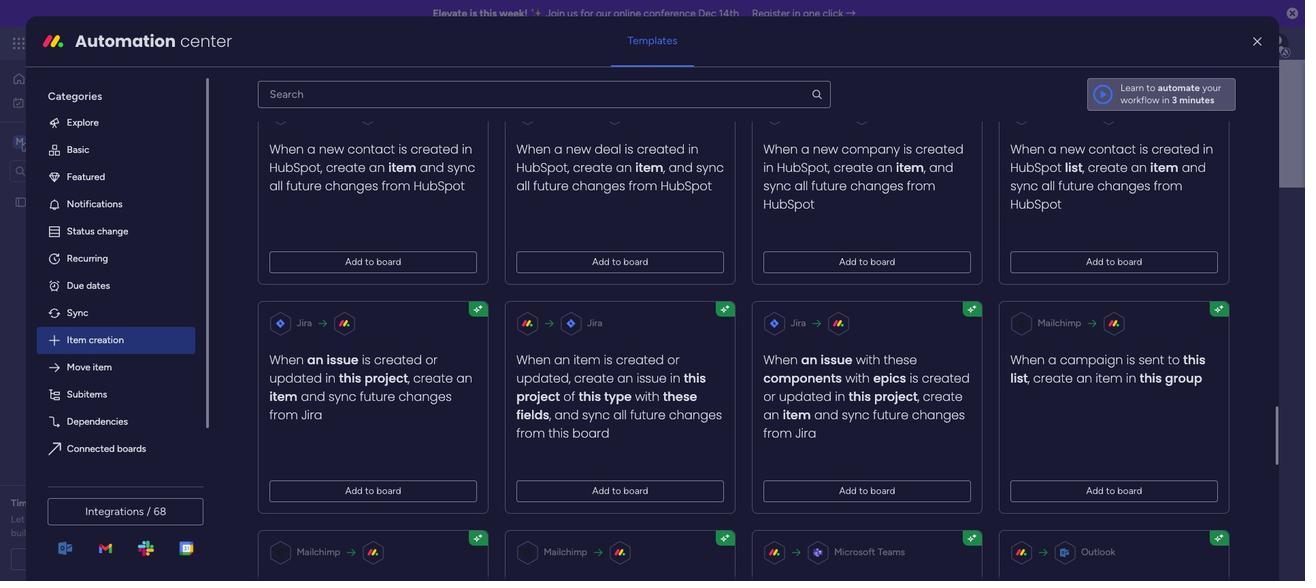 Task type: locate. For each thing, give the bounding box(es) containing it.
created inside when an item is created or updated, create an issue in
[[616, 352, 664, 369]]

is inside when a new company is created in hubspot, create an
[[904, 141, 912, 158]]

issue up components
[[821, 352, 853, 369]]

2 horizontal spatial issue
[[821, 352, 853, 369]]

is created or updated in
[[270, 352, 438, 387], [764, 370, 970, 405]]

register in one click →
[[752, 7, 856, 20]]

week!
[[499, 7, 528, 20]]

for
[[580, 7, 594, 20], [35, 498, 48, 510]]

and sync future changes from jira down epics
[[764, 407, 965, 442]]

permissions
[[406, 274, 463, 287]]

hubspot, inside when a new company is created in hubspot, create an
[[777, 159, 830, 176]]

when inside when an item is created or updated, create an issue in
[[517, 352, 551, 369]]

work
[[110, 35, 134, 51], [45, 96, 66, 108]]

, create an item in this group
[[1028, 370, 1203, 387]]

new inside when a new contact is created in hubspot, create an
[[319, 141, 344, 158]]

you've
[[131, 514, 159, 526]]

1 horizontal spatial issue
[[637, 370, 667, 387]]

new for when a new contact is created in hubspot
[[1060, 141, 1085, 158]]

hubspot, inside when a new contact is created in hubspot, create an
[[270, 159, 323, 176]]

add to board
[[345, 256, 402, 268], [592, 256, 649, 268], [840, 256, 896, 268], [1087, 256, 1143, 268], [345, 486, 402, 497], [592, 486, 649, 497], [840, 486, 896, 497], [1087, 486, 1143, 497]]

0 horizontal spatial updated
[[270, 370, 322, 387]]

schedule a meeting
[[45, 554, 129, 566]]

our left online
[[596, 7, 611, 20]]

1 vertical spatial public board image
[[257, 337, 272, 352]]

0 vertical spatial with
[[856, 352, 881, 369]]

0 horizontal spatial or
[[426, 352, 438, 369]]

review
[[94, 498, 123, 510], [78, 514, 106, 526]]

is inside 'when a new contact is created in hubspot'
[[1140, 141, 1149, 158]]

0 horizontal spatial and sync all future changes from hubspot
[[270, 159, 475, 195]]

public board image down the boards
[[257, 337, 272, 352]]

0 horizontal spatial and sync future changes from jira
[[270, 388, 452, 424]]

group
[[1166, 370, 1203, 387]]

1 horizontal spatial these
[[884, 352, 917, 369]]

brad klo image
[[1267, 33, 1289, 54]]

my work button
[[8, 92, 146, 113]]

categories list box
[[37, 78, 209, 491]]

from down when an issue
[[270, 407, 298, 424]]

3 hubspot, from the left
[[777, 159, 830, 176]]

1 hubspot, from the left
[[270, 159, 323, 176]]

from
[[382, 177, 411, 195], [629, 177, 658, 195], [907, 177, 936, 195], [1154, 177, 1183, 195], [270, 407, 298, 424], [517, 425, 545, 442], [764, 425, 792, 442]]

option
[[0, 190, 174, 193], [37, 463, 196, 491]]

1 vertical spatial option
[[37, 463, 196, 491]]

0 vertical spatial these
[[884, 352, 917, 369]]

these right type
[[663, 388, 698, 405]]

sync option
[[37, 300, 196, 327]]

boards for recent boards
[[294, 274, 327, 287]]

built
[[11, 528, 30, 540]]

a inside when a new company is created in hubspot, create an
[[802, 141, 810, 158]]

0 horizontal spatial issue
[[327, 352, 359, 369]]

due dates
[[67, 280, 110, 292]]

new for when a new company is created in hubspot, create an
[[813, 141, 838, 158]]

item
[[389, 159, 417, 176], [636, 159, 664, 176], [896, 159, 924, 176], [1151, 159, 1179, 176], [574, 352, 601, 369], [93, 362, 112, 373], [1096, 370, 1123, 387], [270, 388, 298, 405], [783, 407, 811, 424]]

3
[[1172, 94, 1177, 106]]

0 horizontal spatial test
[[32, 196, 50, 208]]

1 horizontal spatial hubspot,
[[517, 159, 570, 176]]

updated down components
[[779, 388, 832, 405]]

board for when a new contact is created in hubspot, create an
[[377, 256, 402, 268]]

monday
[[61, 35, 107, 51]]

changes
[[325, 177, 379, 195], [572, 177, 626, 195], [851, 177, 904, 195], [1098, 177, 1151, 195], [399, 388, 452, 405], [669, 407, 722, 424], [912, 407, 965, 424]]

deal
[[595, 141, 622, 158]]

0 vertical spatial for
[[580, 7, 594, 20]]

new inside when a new deal is created in hubspot, create an
[[566, 141, 591, 158]]

new for when a new contact is created in hubspot, create an
[[319, 141, 344, 158]]

status
[[67, 226, 95, 237]]

a for schedule a meeting
[[87, 554, 91, 566]]

0 vertical spatial public board image
[[14, 196, 27, 209]]

0 horizontal spatial main
[[31, 135, 55, 148]]

hubspot, for when a new company is created in hubspot, create an
[[777, 159, 830, 176]]

add for when a new contact is created in hubspot, create an
[[345, 256, 363, 268]]

of down updated,
[[564, 388, 576, 405]]

hubspot
[[1011, 159, 1062, 176], [414, 177, 465, 195], [661, 177, 712, 195], [764, 196, 815, 213], [1011, 196, 1062, 213]]

these up epics
[[884, 352, 917, 369]]

2 horizontal spatial mailchimp
[[1038, 318, 1082, 329]]

is created or updated in down the you
[[270, 352, 438, 387]]

let
[[11, 514, 25, 526]]

to
[[1146, 82, 1156, 94], [365, 256, 374, 268], [612, 256, 621, 268], [859, 256, 869, 268], [1106, 256, 1116, 268], [1168, 352, 1180, 369], [365, 486, 374, 497], [612, 486, 621, 497], [859, 486, 869, 497], [1106, 486, 1116, 497]]

add for when a new company is created in hubspot, create an
[[840, 256, 857, 268]]

these inside when an issue with these components with epics
[[884, 352, 917, 369]]

workspace
[[58, 135, 112, 148], [397, 193, 514, 223], [472, 307, 518, 319]]

when inside when a new company is created in hubspot, create an
[[764, 141, 798, 158]]

0 vertical spatial workspace
[[58, 135, 112, 148]]

1 , and sync all future changes from hubspot from the left
[[517, 159, 724, 195]]

0 horizontal spatial hubspot,
[[270, 159, 323, 176]]

0 horizontal spatial for
[[35, 498, 48, 510]]

1 vertical spatial test
[[280, 339, 298, 350]]

work right my
[[45, 96, 66, 108]]

of inside the time for an expert review let our experts review what you've built so far. free of charge
[[81, 528, 90, 540]]

1 vertical spatial list
[[1011, 370, 1028, 387]]

board
[[377, 256, 402, 268], [624, 256, 649, 268], [871, 256, 896, 268], [1118, 256, 1143, 268], [573, 425, 610, 442], [377, 486, 402, 497], [624, 486, 649, 497], [871, 486, 896, 497], [1118, 486, 1143, 497]]

0 vertical spatial review
[[94, 498, 123, 510]]

created inside 'when a new contact is created in hubspot'
[[1152, 141, 1200, 158]]

test down the search in workspace "field" at the top of the page
[[32, 196, 50, 208]]

test for public board icon in the test link
[[280, 339, 298, 350]]

when inside when a new deal is created in hubspot, create an
[[517, 141, 551, 158]]

a inside when a new contact is created in hubspot, create an
[[307, 141, 316, 158]]

, inside , and sync all future changes from this board
[[550, 407, 551, 424]]

learn
[[1121, 82, 1144, 94]]

2 vertical spatial workspace
[[472, 307, 518, 319]]

0 horizontal spatial of
[[81, 528, 90, 540]]

add to board button for when a new contact is created in hubspot
[[1011, 252, 1218, 273]]

these inside these fields
[[663, 388, 698, 405]]

contact inside 'when a new contact is created in hubspot'
[[1089, 141, 1136, 158]]

add to board button for when a new deal is created in hubspot, create an
[[517, 252, 724, 273]]

0 horizontal spatial boards
[[117, 444, 146, 455]]

1 vertical spatial these
[[663, 388, 698, 405]]

boards
[[257, 307, 286, 319]]

add to board for when a new deal is created in hubspot, create an
[[592, 256, 649, 268]]

hubspot inside 'when a new contact is created in hubspot'
[[1011, 159, 1062, 176]]

our up so on the left of the page
[[27, 514, 41, 526]]

when an issue with these components with epics
[[764, 352, 917, 387]]

1 and sync all future changes from hubspot from the left
[[270, 159, 475, 195]]

workspace selection element
[[13, 134, 114, 151]]

a inside 'button'
[[87, 554, 91, 566]]

1 new from the left
[[319, 141, 344, 158]]

0 vertical spatial work
[[110, 35, 134, 51]]

1 horizontal spatial of
[[564, 388, 576, 405]]

epics
[[874, 370, 907, 387]]

review up "what"
[[94, 498, 123, 510]]

project down epics
[[875, 388, 918, 405]]

, and sync all future changes from hubspot for company
[[764, 159, 954, 213]]

when
[[270, 141, 304, 158], [517, 141, 551, 158], [764, 141, 798, 158], [1011, 141, 1045, 158], [270, 352, 304, 369], [517, 352, 551, 369], [764, 352, 798, 369], [1011, 352, 1045, 369]]

my work
[[30, 96, 66, 108]]

list
[[1065, 159, 1083, 176], [1011, 370, 1028, 387]]

contact inside when a new contact is created in hubspot, create an
[[348, 141, 395, 158]]

in inside when a new contact is created in hubspot, create an
[[462, 141, 473, 158]]

boards for connected boards
[[117, 444, 146, 455]]

test list box
[[0, 188, 174, 397]]

this project up , and sync all future changes from this board
[[517, 370, 706, 405]]

boards inside option
[[117, 444, 146, 455]]

explore option
[[37, 109, 196, 137]]

connected boards
[[67, 444, 146, 455]]

when for when an item is created or updated, create an issue in
[[517, 352, 551, 369]]

when for when a campaign is sent to
[[1011, 352, 1045, 369]]

work right monday
[[110, 35, 134, 51]]

2 hubspot, from the left
[[517, 159, 570, 176]]

a
[[307, 141, 316, 158], [555, 141, 563, 158], [802, 141, 810, 158], [1049, 141, 1057, 158], [1049, 352, 1057, 369], [87, 554, 91, 566]]

test up when an issue
[[280, 339, 298, 350]]

issue up this project , create an item
[[327, 352, 359, 369]]

a inside when a new deal is created in hubspot, create an
[[555, 141, 563, 158]]

project down boards and dashboards you visited recently in this workspace
[[365, 370, 408, 387]]

you
[[358, 307, 374, 319]]

or inside when an item is created or updated, create an issue in
[[668, 352, 680, 369]]

main down when a new contact is created in hubspot, create an on the top
[[340, 193, 392, 223]]

2 horizontal spatial or
[[764, 388, 776, 405]]

board inside , and sync all future changes from this board
[[573, 425, 610, 442]]

a inside 'when a new contact is created in hubspot'
[[1049, 141, 1057, 158]]

, inside this project , create an item
[[408, 370, 410, 387]]

0 horizontal spatial main workspace
[[31, 135, 112, 148]]

status change option
[[37, 218, 196, 246]]

0 horizontal spatial our
[[27, 514, 41, 526]]

join
[[546, 7, 565, 20]]

issue
[[327, 352, 359, 369], [821, 352, 853, 369], [637, 370, 667, 387]]

boards right recent
[[294, 274, 327, 287]]

0 vertical spatial test
[[32, 196, 50, 208]]

add to board for when an item is created or updated, create an issue in
[[592, 486, 649, 497]]

a for when a campaign is sent to
[[1049, 352, 1057, 369]]

→
[[846, 7, 856, 20]]

a for when a new deal is created in hubspot, create an
[[555, 141, 563, 158]]

0 vertical spatial main workspace
[[31, 135, 112, 148]]

with right type
[[636, 388, 660, 405]]

0 vertical spatial updated
[[270, 370, 322, 387]]

contact for list
[[1089, 141, 1136, 158]]

when for when a new deal is created in hubspot, create an
[[517, 141, 551, 158]]

an
[[369, 159, 385, 176], [616, 159, 632, 176], [877, 159, 893, 176], [1131, 159, 1147, 176], [307, 352, 324, 369], [555, 352, 570, 369], [802, 352, 818, 369], [457, 370, 473, 387], [618, 370, 634, 387], [1077, 370, 1093, 387], [764, 407, 780, 424], [50, 498, 60, 510]]

item creation option
[[37, 327, 196, 354]]

for right us
[[580, 7, 594, 20]]

connected boards option
[[37, 436, 196, 463]]

contact
[[348, 141, 395, 158], [1089, 141, 1136, 158]]

public board image
[[14, 196, 27, 209], [257, 337, 272, 352]]

0 vertical spatial main
[[31, 135, 55, 148]]

1 horizontal spatial this project
[[849, 388, 918, 405]]

option down featured
[[0, 190, 174, 193]]

0 horizontal spatial these
[[663, 388, 698, 405]]

this project down epics
[[849, 388, 918, 405]]

project
[[365, 370, 408, 387], [517, 388, 560, 405], [875, 388, 918, 405]]

these
[[884, 352, 917, 369], [663, 388, 698, 405]]

workflow
[[1121, 94, 1160, 106]]

microsoft teams
[[835, 547, 905, 559]]

issue inside when an item is created or updated, create an issue in
[[637, 370, 667, 387]]

1 horizontal spatial public board image
[[257, 337, 272, 352]]

1 vertical spatial for
[[35, 498, 48, 510]]

0 vertical spatial boards
[[294, 274, 327, 287]]

hubspot, for when a new contact is created in hubspot, create an
[[270, 159, 323, 176]]

notifications
[[67, 199, 122, 210]]

2 and sync all future changes from hubspot from the left
[[1011, 159, 1206, 213]]

issue up of this type with
[[637, 370, 667, 387]]

and sync all future changes from hubspot
[[270, 159, 475, 195], [1011, 159, 1206, 213]]

0 horizontal spatial work
[[45, 96, 66, 108]]

1 horizontal spatial main
[[340, 193, 392, 223]]

None search field
[[258, 81, 831, 108]]

new inside 'when a new contact is created in hubspot'
[[1060, 141, 1085, 158]]

and sync future changes from jira down when an issue
[[270, 388, 452, 424]]

in inside when an item is created or updated, create an issue in
[[670, 370, 681, 387]]

hubspot,
[[270, 159, 323, 176], [517, 159, 570, 176], [777, 159, 830, 176]]

created
[[411, 141, 459, 158], [637, 141, 685, 158], [916, 141, 964, 158], [1152, 141, 1200, 158], [374, 352, 422, 369], [616, 352, 664, 369], [922, 370, 970, 387]]

when an issue
[[270, 352, 359, 369]]

an inside this project , create an item
[[457, 370, 473, 387]]

a for when a new contact is created in hubspot
[[1049, 141, 1057, 158]]

2 vertical spatial with
[[636, 388, 660, 405]]

hubspot, inside when a new deal is created in hubspot, create an
[[517, 159, 570, 176]]

/
[[147, 506, 151, 519]]

from inside , and sync all future changes from this board
[[517, 425, 545, 442]]

select product image
[[12, 37, 26, 50]]

1 horizontal spatial contact
[[1089, 141, 1136, 158]]

dependencies option
[[37, 409, 196, 436]]

board for when a new company is created in hubspot, create an
[[871, 256, 896, 268]]

project up fields
[[517, 388, 560, 405]]

1 horizontal spatial or
[[668, 352, 680, 369]]

1 vertical spatial our
[[27, 514, 41, 526]]

1 vertical spatial main workspace
[[340, 193, 514, 223]]

and inside , and sync all future changes from this board
[[555, 407, 579, 424]]

my
[[30, 96, 43, 108]]

1 horizontal spatial and sync all future changes from hubspot
[[1011, 159, 1206, 213]]

add to board for when a new company is created in hubspot, create an
[[840, 256, 896, 268]]

0 horizontal spatial , and sync all future changes from hubspot
[[517, 159, 724, 195]]

from down fields
[[517, 425, 545, 442]]

created inside when a new contact is created in hubspot, create an
[[411, 141, 459, 158]]

2 contact from the left
[[1089, 141, 1136, 158]]

when a new contact is created in hubspot, create an
[[270, 141, 473, 176]]

an inside , create an
[[764, 407, 780, 424]]

our inside the time for an expert review let our experts review what you've built so far. free of charge
[[27, 514, 41, 526]]

jira down components
[[796, 425, 817, 442]]

of
[[564, 388, 576, 405], [81, 528, 90, 540]]

2 horizontal spatial hubspot,
[[777, 159, 830, 176]]

hubspot, for when a new deal is created in hubspot, create an
[[517, 159, 570, 176]]

updated down when an issue
[[270, 370, 322, 387]]

jira right the boards
[[297, 318, 312, 329]]

this inside this list
[[1184, 352, 1206, 369]]

this
[[480, 7, 497, 20], [454, 307, 469, 319], [1184, 352, 1206, 369], [339, 370, 362, 387], [684, 370, 706, 387], [1140, 370, 1162, 387], [579, 388, 601, 405], [849, 388, 871, 405], [549, 425, 569, 442]]

created inside when a new company is created in hubspot, create an
[[916, 141, 964, 158]]

categories heading
[[37, 78, 196, 109]]

an inside when a new deal is created in hubspot, create an
[[616, 159, 632, 176]]

jira
[[297, 318, 312, 329], [588, 318, 603, 329], [791, 318, 806, 329], [302, 407, 323, 424], [796, 425, 817, 442]]

outlook
[[1082, 547, 1116, 559]]

0 horizontal spatial list
[[1011, 370, 1028, 387]]

boards
[[294, 274, 327, 287], [117, 444, 146, 455]]

1 horizontal spatial mailchimp
[[544, 547, 588, 559]]

1 horizontal spatial our
[[596, 7, 611, 20]]

1 vertical spatial of
[[81, 528, 90, 540]]

main right workspace icon
[[31, 135, 55, 148]]

far.
[[44, 528, 58, 540]]

boards down the 'dependencies' option
[[117, 444, 146, 455]]

add for when a campaign is sent to
[[1087, 486, 1104, 497]]

new inside when a new company is created in hubspot, create an
[[813, 141, 838, 158]]

, and sync all future changes from hubspot for deal
[[517, 159, 724, 195]]

public board image down workspace icon
[[14, 196, 27, 209]]

recently
[[407, 307, 442, 319]]

1 horizontal spatial , and sync all future changes from hubspot
[[764, 159, 954, 213]]

item
[[67, 335, 86, 346]]

2 , and sync all future changes from hubspot from the left
[[764, 159, 954, 213]]

0 horizontal spatial project
[[365, 370, 408, 387]]

test
[[32, 196, 50, 208], [280, 339, 298, 350]]

1 vertical spatial boards
[[117, 444, 146, 455]]

2 new from the left
[[566, 141, 591, 158]]

1 horizontal spatial boards
[[294, 274, 327, 287]]

0 vertical spatial of
[[564, 388, 576, 405]]

an inside the time for an expert review let our experts review what you've built so far. free of charge
[[50, 498, 60, 510]]

create
[[326, 159, 366, 176], [573, 159, 613, 176], [834, 159, 874, 176], [1088, 159, 1128, 176], [414, 370, 453, 387], [574, 370, 614, 387], [1034, 370, 1073, 387], [923, 388, 963, 405]]

this inside , and sync all future changes from this board
[[549, 425, 569, 442]]

1 horizontal spatial project
[[517, 388, 560, 405]]

schedule a meeting button
[[11, 549, 163, 571]]

when inside 'when a new contact is created in hubspot'
[[1011, 141, 1045, 158]]

with down add to favorites 'icon'
[[856, 352, 881, 369]]

charge
[[93, 528, 122, 540]]

1 vertical spatial main
[[340, 193, 392, 223]]

with up , create an
[[846, 370, 870, 387]]

1 horizontal spatial updated
[[779, 388, 832, 405]]

, and sync all future changes from hubspot
[[517, 159, 724, 195], [764, 159, 954, 213]]

3 new from the left
[[813, 141, 838, 158]]

test inside list box
[[32, 196, 50, 208]]

1 horizontal spatial test
[[280, 339, 298, 350]]

notifications option
[[37, 191, 196, 218]]

board for when a new contact is created in hubspot
[[1118, 256, 1143, 268]]

issue for when an issue with these components with epics
[[821, 352, 853, 369]]

work inside button
[[45, 96, 66, 108]]

, and sync all future changes from hubspot down company
[[764, 159, 954, 213]]

issue inside when an issue with these components with epics
[[821, 352, 853, 369]]

0 horizontal spatial contact
[[348, 141, 395, 158]]

main workspace inside workspace selection element
[[31, 135, 112, 148]]

, and sync all future changes from hubspot down deal
[[517, 159, 724, 195]]

for right time
[[35, 498, 48, 510]]

1 vertical spatial work
[[45, 96, 66, 108]]

work for monday
[[110, 35, 134, 51]]

components
[[764, 370, 842, 387]]

is created or updated in down add to favorites 'icon'
[[764, 370, 970, 405]]

board for when an item is created or updated, create an issue in
[[624, 486, 649, 497]]

in inside when a new deal is created in hubspot, create an
[[689, 141, 699, 158]]

created inside when a new deal is created in hubspot, create an
[[637, 141, 685, 158]]

review up charge
[[78, 514, 106, 526]]

0 horizontal spatial public board image
[[14, 196, 27, 209]]

and
[[420, 159, 444, 176], [669, 159, 693, 176], [930, 159, 954, 176], [1182, 159, 1206, 176], [288, 307, 304, 319], [301, 388, 325, 405], [555, 407, 579, 424], [815, 407, 839, 424]]

1 horizontal spatial list
[[1065, 159, 1083, 176]]

automation
[[75, 30, 176, 52]]

1 horizontal spatial work
[[110, 35, 134, 51]]

of right free
[[81, 528, 90, 540]]

when inside when an issue with these components with epics
[[764, 352, 798, 369]]

create inside when a new company is created in hubspot, create an
[[834, 159, 874, 176]]

1 contact from the left
[[348, 141, 395, 158]]

us
[[567, 7, 578, 20]]

4 new from the left
[[1060, 141, 1085, 158]]

work for my
[[45, 96, 66, 108]]

option down connected boards at the left
[[37, 463, 196, 491]]

when inside when a new contact is created in hubspot, create an
[[270, 141, 304, 158]]

Main workspace field
[[336, 193, 1250, 223]]

add to board for when a new contact is created in hubspot, create an
[[345, 256, 402, 268]]



Task type: vqa. For each thing, say whether or not it's contained in the screenshot.
right "m"
no



Task type: describe. For each thing, give the bounding box(es) containing it.
create inside , create an
[[923, 388, 963, 405]]

when for when a new company is created in hubspot, create an
[[764, 141, 798, 158]]

conference
[[644, 7, 696, 20]]

add to board button for when a campaign is sent to
[[1011, 481, 1218, 503]]

from down components
[[764, 425, 792, 442]]

this project , create an item
[[270, 370, 473, 405]]

move item
[[67, 362, 112, 373]]

move item option
[[37, 354, 196, 382]]

1 horizontal spatial and sync future changes from jira
[[764, 407, 965, 442]]

these fields
[[517, 388, 698, 424]]

in inside when a new company is created in hubspot, create an
[[764, 159, 774, 176]]

due dates option
[[37, 273, 196, 300]]

a for when a new company is created in hubspot, create an
[[802, 141, 810, 158]]

type
[[605, 388, 632, 405]]

see
[[238, 37, 254, 49]]

search image
[[811, 88, 823, 101]]

see plans
[[238, 37, 279, 49]]

schedule
[[45, 554, 84, 566]]

create inside when a new deal is created in hubspot, create an
[[573, 159, 613, 176]]

register
[[752, 7, 790, 20]]

one
[[803, 7, 820, 20]]

teams
[[878, 547, 905, 559]]

help button
[[1190, 543, 1237, 566]]

when an item is created or updated, create an issue in
[[517, 352, 684, 387]]

meeting
[[94, 554, 129, 566]]

sync
[[67, 307, 88, 319]]

visited
[[376, 307, 404, 319]]

1 horizontal spatial for
[[580, 7, 594, 20]]

sync inside , and sync all future changes from this board
[[582, 407, 610, 424]]

✨
[[530, 7, 543, 20]]

0 vertical spatial list
[[1065, 159, 1083, 176]]

0 vertical spatial our
[[596, 7, 611, 20]]

jira up components
[[791, 318, 806, 329]]

plans
[[257, 37, 279, 49]]

workspace image
[[13, 134, 27, 149]]

project inside this project , create an item
[[365, 370, 408, 387]]

changes inside , and sync all future changes from this board
[[669, 407, 722, 424]]

elevate is this week! ✨ join us for our online conference dec 14th
[[433, 7, 739, 20]]

0 vertical spatial option
[[0, 190, 174, 193]]

this inside this project
[[684, 370, 706, 387]]

so
[[32, 528, 42, 540]]

dependencies
[[67, 416, 128, 428]]

with for of this type with
[[636, 388, 660, 405]]

, create an
[[764, 388, 963, 424]]

main inside workspace selection element
[[31, 135, 55, 148]]

in inside your workflow in
[[1162, 94, 1170, 106]]

item inside this project , create an item
[[270, 388, 298, 405]]

2 horizontal spatial project
[[875, 388, 918, 405]]

automation  center image
[[42, 30, 64, 52]]

when for when a new contact is created in hubspot, create an
[[270, 141, 304, 158]]

add for when a new contact is created in hubspot
[[1087, 256, 1104, 268]]

when a new contact is created in hubspot
[[1011, 141, 1214, 176]]

add to board button for when a new contact is created in hubspot, create an
[[270, 252, 477, 273]]

automation center
[[75, 30, 232, 52]]

home
[[31, 73, 57, 84]]

is inside when an item is created or updated, create an issue in
[[604, 352, 613, 369]]

of this type with
[[560, 388, 663, 405]]

test for public board icon inside the test list box
[[32, 196, 50, 208]]

when for when an issue with these components with epics
[[764, 352, 798, 369]]

time
[[11, 498, 33, 510]]

dates
[[86, 280, 110, 292]]

add to board for when a new contact is created in hubspot
[[1087, 256, 1143, 268]]

microsoft
[[835, 547, 876, 559]]

integrations / 68 button
[[48, 499, 204, 526]]

all inside , and sync all future changes from this board
[[614, 407, 627, 424]]

1 horizontal spatial is created or updated in
[[764, 370, 970, 405]]

0 horizontal spatial this project
[[517, 370, 706, 405]]

recent
[[257, 274, 291, 287]]

1 vertical spatial updated
[[779, 388, 832, 405]]

new for when a new deal is created in hubspot, create an
[[566, 141, 591, 158]]

featured
[[67, 171, 105, 183]]

0 horizontal spatial mailchimp
[[297, 547, 341, 559]]

create inside when a new contact is created in hubspot, create an
[[326, 159, 366, 176]]

when for when a new contact is created in hubspot
[[1011, 141, 1045, 158]]

help
[[1201, 547, 1226, 561]]

when for when an issue
[[270, 352, 304, 369]]

categories
[[48, 90, 102, 103]]

sent
[[1139, 352, 1165, 369]]

list inside this list
[[1011, 370, 1028, 387]]

, inside , create an
[[918, 388, 920, 405]]

this list
[[1011, 352, 1206, 387]]

in inside 'when a new contact is created in hubspot'
[[1203, 141, 1214, 158]]

68
[[154, 506, 166, 519]]

online
[[614, 7, 641, 20]]

workspace inside workspace selection element
[[58, 135, 112, 148]]

company
[[842, 141, 900, 158]]

create inside when an item is created or updated, create an issue in
[[574, 370, 614, 387]]

dashboards
[[306, 307, 356, 319]]

future inside , and sync all future changes from this board
[[631, 407, 666, 424]]

add to board button for when an item is created or updated, create an issue in
[[517, 481, 724, 503]]

change
[[97, 226, 128, 237]]

is inside when a new deal is created in hubspot, create an
[[625, 141, 634, 158]]

integrations / 68
[[85, 506, 166, 519]]

expert
[[63, 498, 91, 510]]

management
[[137, 35, 211, 51]]

an inside when a new contact is created in hubspot, create an
[[369, 159, 385, 176]]

item inside when an item is created or updated, create an issue in
[[574, 352, 601, 369]]

an inside when a new company is created in hubspot, create an
[[877, 159, 893, 176]]

subitems
[[67, 389, 107, 401]]

explore
[[67, 117, 99, 128]]

recent boards
[[257, 274, 327, 287]]

center
[[180, 30, 232, 52]]

1 vertical spatial with
[[846, 370, 870, 387]]

14th
[[719, 7, 739, 20]]

3 minutes
[[1172, 94, 1215, 106]]

jira down when an issue
[[302, 407, 323, 424]]

0 horizontal spatial is created or updated in
[[270, 352, 438, 387]]

subitems option
[[37, 382, 196, 409]]

integrations
[[85, 506, 144, 519]]

monday work management
[[61, 35, 211, 51]]

1 vertical spatial review
[[78, 514, 106, 526]]

1 horizontal spatial main workspace
[[340, 193, 514, 223]]

public board image inside test link
[[257, 337, 272, 352]]

with for when an issue with these components with epics
[[856, 352, 881, 369]]

experts
[[43, 514, 75, 526]]

updated,
[[517, 370, 571, 387]]

automate
[[1158, 82, 1200, 94]]

jira up when an item is created or updated, create an issue in
[[588, 318, 603, 329]]

from down when a new contact is created in hubspot, create an on the top
[[382, 177, 411, 195]]

add for when an item is created or updated, create an issue in
[[592, 486, 610, 497]]

issue for when an issue
[[327, 352, 359, 369]]

from down when a new company is created in hubspot, create an
[[907, 177, 936, 195]]

add to board for when a campaign is sent to
[[1087, 486, 1143, 497]]

your workflow in
[[1121, 82, 1221, 106]]

create inside this project , create an item
[[414, 370, 453, 387]]

time for an expert review let our experts review what you've built so far. free of charge
[[11, 498, 159, 540]]

connected
[[67, 444, 115, 455]]

is inside when a new contact is created in hubspot, create an
[[399, 141, 407, 158]]

register in one click → link
[[752, 7, 856, 20]]

public board image inside test list box
[[14, 196, 27, 209]]

basic option
[[37, 137, 196, 164]]

add for when a new deal is created in hubspot, create an
[[592, 256, 610, 268]]

when a campaign is sent to
[[1011, 352, 1184, 369]]

board for when a campaign is sent to
[[1118, 486, 1143, 497]]

this inside this project , create an item
[[339, 370, 362, 387]]

campaign
[[1060, 352, 1123, 369]]

your
[[1202, 82, 1221, 94]]

status change
[[67, 226, 128, 237]]

Search for a column type search field
[[258, 81, 831, 108]]

basic
[[67, 144, 89, 156]]

from down when a new deal is created in hubspot, create an at the top of the page
[[629, 177, 658, 195]]

Search in workspace field
[[29, 163, 114, 179]]

item inside option
[[93, 362, 112, 373]]

featured option
[[37, 164, 196, 191]]

members
[[344, 274, 389, 287]]

home button
[[8, 68, 146, 90]]

an inside when an issue with these components with epics
[[802, 352, 818, 369]]

elevate
[[433, 7, 467, 20]]

learn to automate
[[1121, 82, 1200, 94]]

add to favorites image
[[879, 337, 893, 351]]

from down 'list , create an item' at right
[[1154, 177, 1183, 195]]

add to board button for when a new company is created in hubspot, create an
[[764, 252, 971, 273]]

move
[[67, 362, 90, 373]]

recurring option
[[37, 246, 196, 273]]

what
[[108, 514, 129, 526]]

for inside the time for an expert review let our experts review what you've built so far. free of charge
[[35, 498, 48, 510]]

fields
[[517, 407, 550, 424]]

1 vertical spatial workspace
[[397, 193, 514, 223]]

test link
[[237, 325, 910, 364]]

boards and dashboards you visited recently in this workspace
[[257, 307, 518, 319]]

, and sync all future changes from this board
[[517, 407, 722, 442]]

a for when a new contact is created in hubspot, create an
[[307, 141, 316, 158]]

contact for item
[[348, 141, 395, 158]]

board for when a new deal is created in hubspot, create an
[[624, 256, 649, 268]]

see plans button
[[220, 33, 285, 54]]



